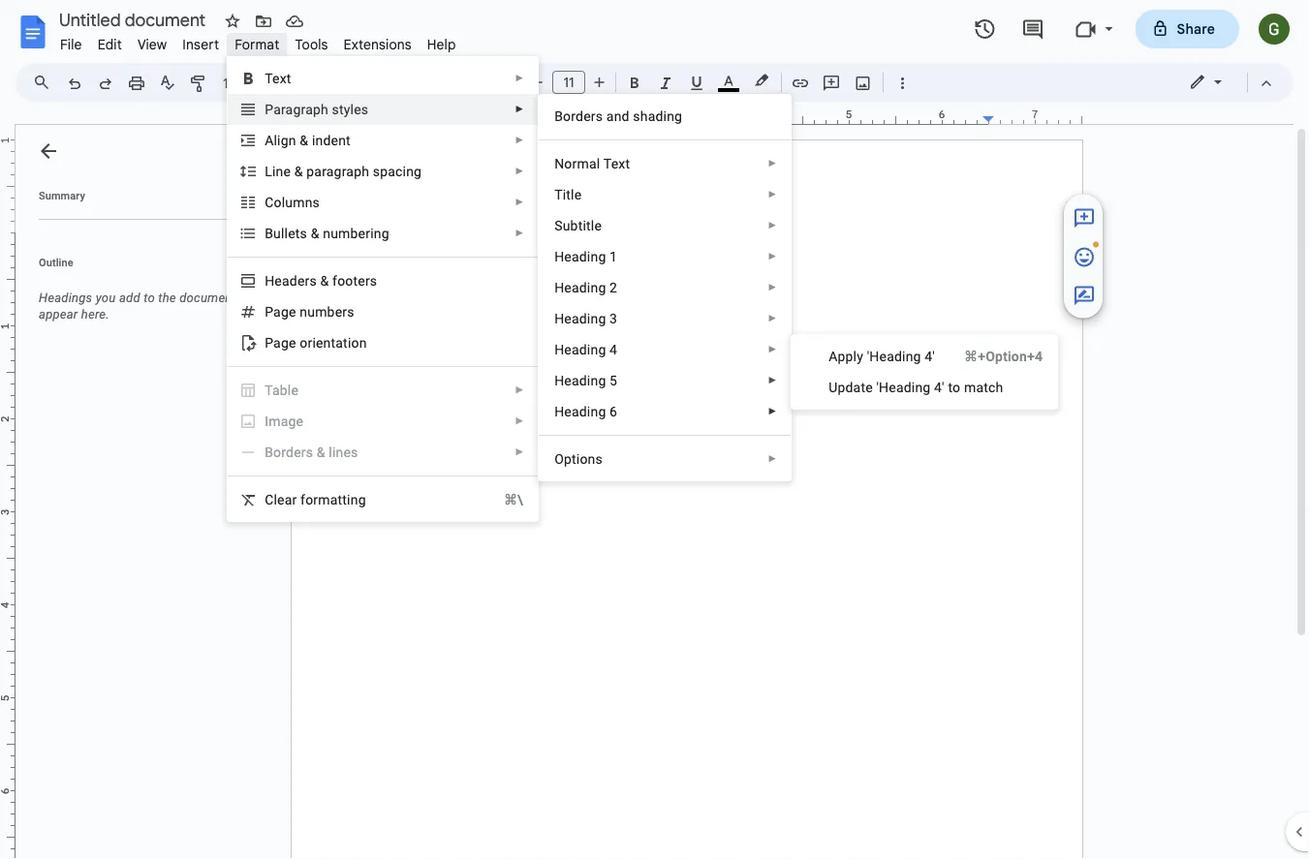 Task type: vqa. For each thing, say whether or not it's contained in the screenshot.
Fill Color: Accent 6 #Ffab40, Close To Dark Yellow 1 icon
no



Task type: locate. For each thing, give the bounding box(es) containing it.
a
[[265, 132, 274, 148], [829, 348, 838, 364]]

1 vertical spatial a
[[829, 348, 838, 364]]

2 page from the top
[[265, 335, 296, 351]]

0 vertical spatial text
[[265, 70, 291, 86]]

►
[[515, 73, 524, 84], [515, 104, 524, 115], [515, 135, 524, 146], [768, 158, 777, 169], [515, 166, 524, 177], [768, 189, 777, 200], [515, 197, 524, 208], [768, 220, 777, 231], [515, 228, 524, 239], [768, 251, 777, 262], [768, 282, 777, 293], [768, 313, 777, 324], [768, 344, 777, 355], [768, 375, 777, 386], [515, 385, 524, 396], [768, 406, 777, 417], [515, 416, 524, 427], [515, 447, 524, 458], [768, 453, 777, 465]]

add
[[119, 291, 140, 305]]

tools menu item
[[287, 33, 336, 56]]

0 vertical spatial 4'
[[925, 348, 935, 364]]

headings you add to the document will appear here.
[[39, 291, 259, 322]]

u
[[307, 304, 315, 320]]

summary heading
[[39, 188, 85, 203]]

'heading
[[867, 348, 921, 364], [876, 379, 931, 395]]

heading 1 1 element
[[554, 249, 623, 265]]

6 heading from the top
[[554, 404, 606, 420]]

clear formatting c element
[[265, 492, 372, 508]]

orientation
[[300, 335, 367, 351]]

heading 5 5 element
[[554, 373, 623, 389]]

bulle t s & numbering
[[265, 225, 389, 241]]

4' up update 'heading 4' to match u element
[[925, 348, 935, 364]]

heading for heading 2
[[554, 280, 606, 296]]

page down page n u mbers
[[265, 335, 296, 351]]

menu item
[[228, 406, 538, 437]]

3
[[610, 311, 617, 327]]

'heading down apply 'heading 4' a element in the top right of the page
[[876, 379, 931, 395]]

0 horizontal spatial s
[[300, 225, 307, 241]]

a for pply
[[829, 348, 838, 364]]

will
[[240, 291, 259, 305]]

s ubtitle
[[554, 218, 602, 234]]

1 horizontal spatial text
[[603, 156, 630, 172]]

o
[[554, 451, 564, 467]]

a up u
[[829, 348, 838, 364]]

add comment image
[[1073, 207, 1096, 230]]

text up p
[[265, 70, 291, 86]]

the
[[158, 291, 176, 305]]

heading
[[554, 249, 606, 265], [554, 280, 606, 296], [554, 311, 606, 327], [554, 342, 606, 358], [554, 373, 606, 389], [554, 404, 606, 420]]

mbers
[[315, 304, 354, 320]]

shading
[[633, 108, 682, 124]]

Font size text field
[[553, 71, 584, 94]]

1
[[610, 249, 617, 265]]

Menus field
[[24, 69, 67, 96]]

page for page n u mbers
[[265, 304, 296, 320]]

&
[[300, 132, 308, 148], [294, 163, 303, 179], [311, 225, 319, 241], [320, 273, 329, 289], [317, 444, 325, 460]]

heading for heading 6
[[554, 404, 606, 420]]

1 page from the top
[[265, 304, 296, 320]]

0 vertical spatial to
[[144, 291, 155, 305]]

0 horizontal spatial a
[[265, 132, 274, 148]]

aragraph
[[273, 101, 328, 117]]

⌘\
[[504, 492, 523, 508]]

text
[[265, 70, 291, 86], [603, 156, 630, 172]]

share button
[[1135, 10, 1239, 48]]

heading 3
[[554, 311, 617, 327]]

document
[[179, 291, 236, 305]]

1 heading from the top
[[554, 249, 606, 265]]

line & paragraph spacing l element
[[265, 163, 427, 179]]

menu bar banner
[[0, 0, 1309, 859]]

⌘+option+4 element
[[941, 347, 1043, 366]]

0 horizontal spatial text
[[265, 70, 291, 86]]

borders & lines
[[265, 444, 358, 460]]

& left lines
[[317, 444, 325, 460]]

Zoom text field
[[218, 70, 265, 97]]

view menu item
[[130, 33, 175, 56]]

heading up heading 4
[[554, 311, 606, 327]]

application containing share
[[0, 0, 1309, 859]]

footers
[[332, 273, 377, 289]]

menu bar
[[52, 25, 464, 57]]

heading down heading 3
[[554, 342, 606, 358]]

to left match
[[948, 379, 960, 395]]

document outline element
[[16, 125, 279, 859]]

here.
[[81, 307, 109, 322]]

you
[[96, 291, 116, 305]]

table 2 element
[[265, 382, 304, 398]]

mode and view toolbar
[[1174, 63, 1282, 102]]

0 vertical spatial s
[[313, 194, 320, 210]]

4' for a pply 'heading 4'
[[925, 348, 935, 364]]

& right eaders in the left of the page
[[320, 273, 329, 289]]

to left the
[[144, 291, 155, 305]]

to inside menu
[[948, 379, 960, 395]]

heading down subtitle s element
[[554, 249, 606, 265]]

format menu item
[[227, 33, 287, 56]]

s right bulle
[[300, 225, 307, 241]]

s right colum
[[313, 194, 320, 210]]

0 horizontal spatial to
[[144, 291, 155, 305]]

s
[[313, 194, 320, 210], [300, 225, 307, 241]]

0 vertical spatial n
[[305, 194, 313, 210]]

a lign & indent
[[265, 132, 351, 148]]

l ine & paragraph spacing
[[265, 163, 422, 179]]

1 vertical spatial page
[[265, 335, 296, 351]]

heading up heading 3
[[554, 280, 606, 296]]

'heading for pply
[[867, 348, 921, 364]]

i m age
[[265, 413, 303, 429]]

t
[[554, 187, 563, 203]]

file menu item
[[52, 33, 90, 56]]

h eaders & footers
[[265, 273, 377, 289]]

1 vertical spatial s
[[300, 225, 307, 241]]

m
[[269, 413, 281, 429]]

and
[[606, 108, 629, 124]]

page left 'u'
[[265, 304, 296, 320]]

menu bar containing file
[[52, 25, 464, 57]]

heading for heading 1
[[554, 249, 606, 265]]

menu containing a
[[791, 334, 1058, 410]]

0 vertical spatial page
[[265, 304, 296, 320]]

1 vertical spatial 'heading
[[876, 379, 931, 395]]

& right ine at the left of page
[[294, 163, 303, 179]]

5 heading from the top
[[554, 373, 606, 389]]

c lear formatting
[[265, 492, 366, 508]]

0 vertical spatial a
[[265, 132, 274, 148]]

menu
[[227, 56, 539, 522], [538, 94, 792, 482], [791, 334, 1058, 410]]

1 vertical spatial n
[[300, 304, 307, 320]]

heading up 'heading 6'
[[554, 373, 606, 389]]

insert image image
[[852, 69, 875, 96]]

n up bulle t s & numbering on the left of the page
[[305, 194, 313, 210]]

a down p
[[265, 132, 274, 148]]

apply 'heading 4' a element
[[829, 348, 941, 364]]

2 heading from the top
[[554, 280, 606, 296]]

options o element
[[554, 451, 608, 467]]

3 heading from the top
[[554, 311, 606, 327]]

4 heading from the top
[[554, 342, 606, 358]]

ine
[[272, 163, 291, 179]]

1 horizontal spatial s
[[313, 194, 320, 210]]

spacing
[[373, 163, 422, 179]]

edit
[[98, 36, 122, 53]]

text right ormal
[[603, 156, 630, 172]]

n
[[305, 194, 313, 210], [300, 304, 307, 320]]

appear
[[39, 307, 78, 322]]

help menu item
[[419, 33, 464, 56]]

n left mbers
[[300, 304, 307, 320]]

insert menu item
[[175, 33, 227, 56]]

a for lign
[[265, 132, 274, 148]]

suggest edits image
[[1073, 284, 1096, 308]]

share
[[1177, 20, 1215, 37]]

4' left match
[[934, 379, 945, 395]]

t itle
[[554, 187, 582, 203]]

b
[[554, 108, 563, 124]]

Rename text field
[[52, 8, 217, 31]]

headers & footers h element
[[265, 273, 383, 289]]

& right lign
[[300, 132, 308, 148]]

t
[[295, 225, 300, 241]]

borders
[[265, 444, 313, 460]]

► inside table menu item
[[515, 385, 524, 396]]

heading down heading 5 at left top
[[554, 404, 606, 420]]

4'
[[925, 348, 935, 364], [934, 379, 945, 395]]

highlight color image
[[751, 69, 772, 92]]

application
[[0, 0, 1309, 859]]

1 horizontal spatial to
[[948, 379, 960, 395]]

menu item containing i
[[228, 406, 538, 437]]

add emoji reaction image
[[1073, 246, 1096, 269]]

'heading up u pdate 'heading 4' to match
[[867, 348, 921, 364]]

1 horizontal spatial a
[[829, 348, 838, 364]]

bullets & numbering t element
[[265, 225, 395, 241]]

image m element
[[265, 413, 309, 429]]

6
[[610, 404, 617, 420]]

extensions
[[344, 36, 412, 53]]

1 vertical spatial to
[[948, 379, 960, 395]]

ormal
[[564, 156, 600, 172]]

l
[[265, 163, 272, 179]]

4
[[610, 342, 617, 358]]

0 vertical spatial 'heading
[[867, 348, 921, 364]]

1 vertical spatial 4'
[[934, 379, 945, 395]]



Task type: describe. For each thing, give the bounding box(es) containing it.
⌘+option+4
[[964, 348, 1043, 364]]

to inside headings you add to the document will appear here.
[[144, 291, 155, 305]]

page orientation 3 element
[[265, 335, 373, 351]]

5
[[610, 373, 617, 389]]

heading 6
[[554, 404, 617, 420]]

heading for heading 4
[[554, 342, 606, 358]]

table
[[265, 382, 298, 398]]

⌘backslash element
[[481, 490, 523, 510]]

update 'heading 4' to match u element
[[829, 379, 1009, 395]]

heading 4
[[554, 342, 617, 358]]

page orientation
[[265, 335, 367, 351]]

match
[[964, 379, 1003, 395]]

u pdate 'heading 4' to match
[[829, 379, 1003, 395]]

colum n s
[[265, 194, 320, 210]]

insert
[[182, 36, 219, 53]]

align & indent a element
[[265, 132, 356, 148]]

summary
[[39, 189, 85, 202]]

menu containing b
[[538, 94, 792, 482]]

columns n element
[[265, 194, 326, 210]]

numbering
[[323, 225, 389, 241]]

text color image
[[718, 69, 739, 92]]

s for n
[[313, 194, 320, 210]]

& for lign
[[300, 132, 308, 148]]

n ormal text
[[554, 156, 630, 172]]

heading 5
[[554, 373, 617, 389]]

► inside borders & lines menu item
[[515, 447, 524, 458]]

n for s
[[305, 194, 313, 210]]

b orders and shading
[[554, 108, 682, 124]]

menu bar inside menu bar banner
[[52, 25, 464, 57]]

heading 6 6 element
[[554, 404, 623, 420]]

pdate
[[838, 379, 873, 395]]

title t element
[[554, 187, 587, 203]]

► inside menu item
[[515, 416, 524, 427]]

s
[[554, 218, 563, 234]]

extensions menu item
[[336, 33, 419, 56]]

ptions
[[564, 451, 603, 467]]

right margin image
[[984, 109, 1081, 124]]

edit menu item
[[90, 33, 130, 56]]

main toolbar
[[57, 68, 918, 98]]

page n u mbers
[[265, 304, 354, 320]]

p aragraph styles
[[265, 101, 368, 117]]

c
[[265, 492, 274, 508]]

& inside borders & lines menu item
[[317, 444, 325, 460]]

page numbers u element
[[265, 304, 360, 320]]

tools
[[295, 36, 328, 53]]

orders
[[563, 108, 603, 124]]

file
[[60, 36, 82, 53]]

indent
[[312, 132, 351, 148]]

Font size field
[[552, 71, 593, 95]]

pply
[[838, 348, 863, 364]]

borders & lines q element
[[265, 444, 364, 460]]

heading 1
[[554, 249, 617, 265]]

heading for heading 5
[[554, 373, 606, 389]]

outline heading
[[16, 255, 279, 282]]

normal text n element
[[554, 156, 636, 172]]

heading for heading 3
[[554, 311, 606, 327]]

lign
[[274, 132, 296, 148]]

& for eaders
[[320, 273, 329, 289]]

outline
[[39, 256, 73, 268]]

4' for u pdate 'heading 4' to match
[[934, 379, 945, 395]]

headings
[[39, 291, 92, 305]]

s for t
[[300, 225, 307, 241]]

page for page orientation
[[265, 335, 296, 351]]

view
[[137, 36, 167, 53]]

heading 2 2 element
[[554, 280, 623, 296]]

borders and shading b element
[[554, 108, 688, 124]]

h
[[265, 273, 275, 289]]

help
[[427, 36, 456, 53]]

Zoom field
[[215, 69, 288, 98]]

o ptions
[[554, 451, 603, 467]]

n for u
[[300, 304, 307, 320]]

left margin image
[[292, 109, 390, 124]]

colum
[[265, 194, 305, 210]]

u
[[829, 379, 838, 395]]

itle
[[563, 187, 582, 203]]

'heading for pdate
[[876, 379, 931, 395]]

2
[[610, 280, 617, 296]]

table menu item
[[228, 375, 538, 406]]

p
[[265, 101, 273, 117]]

top margin image
[[0, 141, 15, 238]]

i
[[265, 413, 269, 429]]

format
[[235, 36, 279, 53]]

a pply 'heading 4'
[[829, 348, 935, 364]]

& for ine
[[294, 163, 303, 179]]

& right "t"
[[311, 225, 319, 241]]

heading 4 4 element
[[554, 342, 623, 358]]

bulle
[[265, 225, 295, 241]]

heading 3 3 element
[[554, 311, 623, 327]]

text s element
[[265, 70, 297, 86]]

lear
[[274, 492, 297, 508]]

menu containing text
[[227, 56, 539, 522]]

styles
[[332, 101, 368, 117]]

formatting
[[300, 492, 366, 508]]

paragraph
[[306, 163, 369, 179]]

borders & lines menu item
[[228, 437, 538, 468]]

n
[[554, 156, 564, 172]]

heading 2
[[554, 280, 617, 296]]

Star checkbox
[[219, 8, 246, 35]]

1 vertical spatial text
[[603, 156, 630, 172]]

lines
[[329, 444, 358, 460]]

subtitle s element
[[554, 218, 608, 234]]

age
[[281, 413, 303, 429]]

ubtitle
[[563, 218, 602, 234]]

eaders
[[275, 273, 317, 289]]

paragraph styles p element
[[265, 101, 374, 117]]



